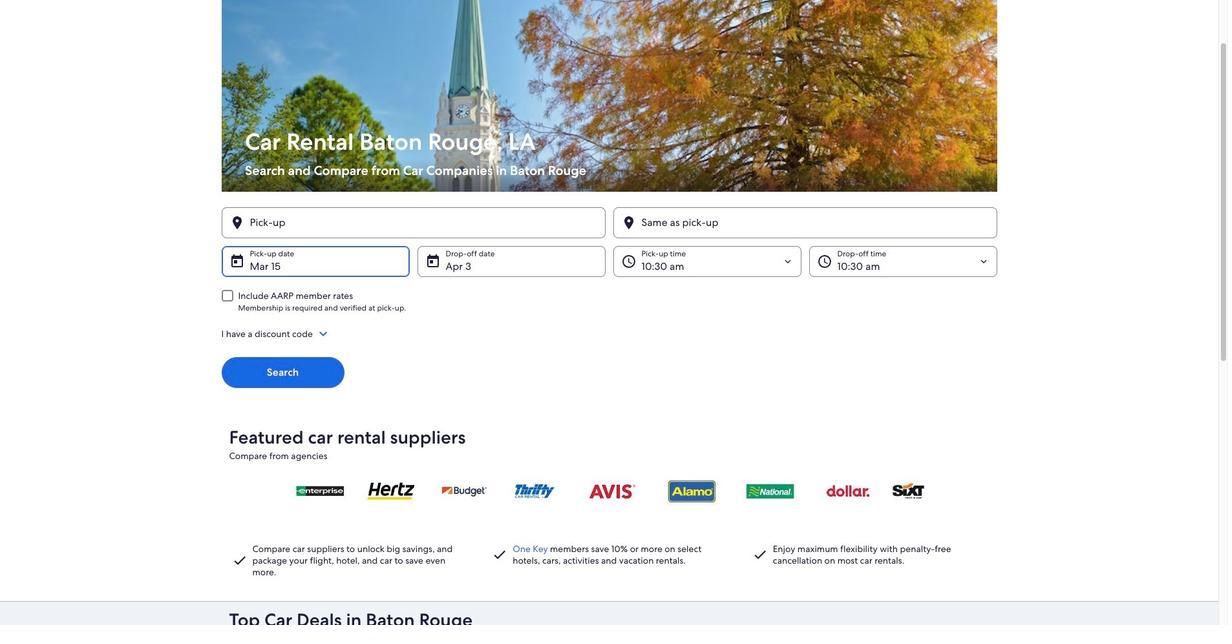 Task type: locate. For each thing, give the bounding box(es) containing it.
breadcrumbs region
[[0, 0, 1219, 602]]

car suppliers logo image
[[229, 468, 990, 515]]



Task type: vqa. For each thing, say whether or not it's contained in the screenshot.
Honolulu Flights image
no



